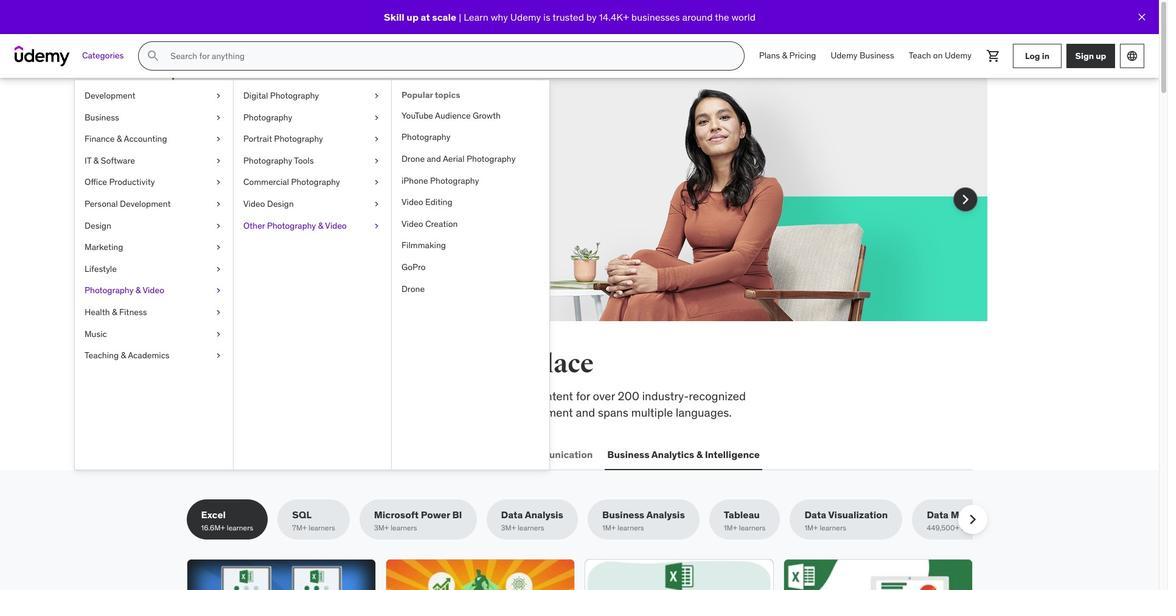 Task type: describe. For each thing, give the bounding box(es) containing it.
Search for anything text field
[[168, 46, 729, 66]]

accounting
[[124, 133, 167, 144]]

business analysis 1m+ learners
[[602, 509, 685, 533]]

digital photography
[[243, 90, 319, 101]]

learners inside data modeling 449,500+ learners
[[962, 524, 988, 533]]

photography inside photography tools link
[[243, 155, 292, 166]]

and inside the covering critical workplace skills to technical topics, including prep content for over 200 industry-recognized certifications, our catalog supports well-rounded professional development and spans multiple languages.
[[576, 405, 595, 420]]

microsoft power bi 3m+ learners
[[374, 509, 462, 533]]

& inside button
[[697, 448, 703, 460]]

xsmall image for personal development
[[214, 198, 223, 210]]

learners inside data analysis 3m+ learners
[[518, 524, 544, 533]]

rounded
[[394, 405, 437, 420]]

it & software link
[[75, 150, 233, 172]]

data for data visualization
[[805, 509, 827, 521]]

video design link
[[234, 194, 391, 215]]

xsmall image for digital photography
[[372, 90, 382, 102]]

bi
[[452, 509, 462, 521]]

power
[[421, 509, 450, 521]]

drone link
[[392, 278, 550, 300]]

plans
[[759, 50, 780, 61]]

submit search image
[[146, 49, 161, 63]]

is
[[543, 11, 551, 23]]

languages.
[[676, 405, 732, 420]]

you for skills
[[341, 349, 385, 380]]

development for web
[[212, 448, 274, 460]]

popular
[[402, 89, 433, 100]]

video down video design link
[[325, 220, 347, 231]]

learning that gets you skills for your present (and your future). get started with us.
[[230, 131, 454, 192]]

video editing link
[[392, 192, 550, 213]]

portrait photography
[[243, 133, 323, 144]]

0 vertical spatial design
[[267, 198, 294, 209]]

catalog
[[279, 405, 317, 420]]

teaching & academics link
[[75, 345, 233, 367]]

business analytics & intelligence
[[608, 448, 760, 460]]

3m+ inside microsoft power bi 3m+ learners
[[374, 524, 389, 533]]

to
[[357, 389, 368, 403]]

modeling
[[951, 509, 995, 521]]

categories
[[82, 50, 124, 61]]

multiple
[[631, 405, 673, 420]]

creation
[[425, 218, 458, 229]]

0 horizontal spatial udemy
[[510, 11, 541, 23]]

photography & video link
[[75, 280, 233, 302]]

development
[[506, 405, 573, 420]]

microsoft
[[374, 509, 419, 521]]

0 vertical spatial in
[[1042, 50, 1050, 61]]

close image
[[1136, 11, 1148, 23]]

xsmall image for finance & accounting
[[214, 133, 223, 145]]

udemy business link
[[824, 41, 902, 71]]

xsmall image for photography tools
[[372, 155, 382, 167]]

xsmall image for development
[[214, 90, 223, 102]]

1m+ inside tableau 1m+ learners
[[724, 524, 738, 533]]

plans & pricing
[[759, 50, 816, 61]]

youtube audience growth link
[[392, 105, 550, 127]]

1m+ for business analysis
[[602, 524, 616, 533]]

leadership button
[[375, 440, 431, 469]]

recognized
[[689, 389, 746, 403]]

topic filters element
[[187, 500, 1009, 540]]

design link
[[75, 215, 233, 237]]

learners inside data visualization 1m+ learners
[[820, 524, 846, 533]]

office productivity
[[85, 177, 155, 188]]

udemy image
[[15, 46, 70, 66]]

covering
[[187, 389, 233, 403]]

portrait photography link
[[234, 129, 391, 150]]

excel 16.6m+ learners
[[201, 509, 253, 533]]

health & fitness
[[85, 307, 147, 318]]

fitness
[[119, 307, 147, 318]]

photography inside other photography & video link
[[267, 220, 316, 231]]

tableau 1m+ learners
[[724, 509, 766, 533]]

including
[[457, 389, 504, 403]]

for inside the covering critical workplace skills to technical topics, including prep content for over 200 industry-recognized certifications, our catalog supports well-rounded professional development and spans multiple languages.
[[576, 389, 590, 403]]

business analytics & intelligence button
[[605, 440, 763, 469]]

(and
[[345, 161, 367, 176]]

content
[[533, 389, 573, 403]]

audience
[[435, 110, 471, 121]]

learners inside sql 7m+ learners
[[309, 524, 335, 533]]

visualization
[[829, 509, 888, 521]]

xsmall image for design
[[214, 220, 223, 232]]

sql 7m+ learners
[[292, 509, 335, 533]]

sign up
[[1076, 50, 1107, 61]]

analytics
[[652, 448, 694, 460]]

you for gets
[[412, 131, 447, 156]]

business for business
[[85, 112, 119, 123]]

teach on udemy link
[[902, 41, 979, 71]]

skill up at scale | learn why udemy is trusted by 14.4k+ businesses around the world
[[384, 11, 756, 23]]

technical
[[370, 389, 417, 403]]

started
[[230, 177, 267, 192]]

photography inside photography & video link
[[85, 285, 133, 296]]

covering critical workplace skills to technical topics, including prep content for over 200 industry-recognized certifications, our catalog supports well-rounded professional development and spans multiple languages.
[[187, 389, 746, 420]]

personal
[[85, 198, 118, 209]]

analysis for data analysis
[[525, 509, 564, 521]]

1 horizontal spatial udemy
[[831, 50, 858, 61]]

businesses
[[632, 11, 680, 23]]

0 vertical spatial the
[[715, 11, 729, 23]]

commercial photography
[[243, 177, 340, 188]]

photography inside portrait photography link
[[274, 133, 323, 144]]

excel
[[201, 509, 226, 521]]

future).
[[395, 161, 432, 176]]

photography inside 'drone and aerial photography' "link"
[[467, 153, 516, 164]]

16.6m+
[[201, 524, 225, 533]]

iphone photography link
[[392, 170, 550, 192]]

development link
[[75, 85, 233, 107]]

video for video editing
[[402, 197, 423, 208]]

0 horizontal spatial the
[[227, 349, 266, 380]]

other photography & video
[[243, 220, 347, 231]]

certifications,
[[187, 405, 257, 420]]

digital photography link
[[234, 85, 391, 107]]

digital
[[243, 90, 268, 101]]

drone for drone
[[402, 283, 425, 294]]

aerial
[[443, 153, 465, 164]]

it
[[85, 155, 91, 166]]

0 vertical spatial skills
[[271, 349, 337, 380]]

music
[[85, 328, 107, 339]]

spans
[[598, 405, 629, 420]]

finance
[[85, 133, 115, 144]]

1 vertical spatial design
[[85, 220, 111, 231]]

pricing
[[790, 50, 816, 61]]

intelligence
[[705, 448, 760, 460]]

2 horizontal spatial udemy
[[945, 50, 972, 61]]

youtube audience growth
[[402, 110, 501, 121]]

learners inside excel 16.6m+ learners
[[227, 524, 253, 533]]

log in
[[1025, 50, 1050, 61]]

filmmaking link
[[392, 235, 550, 257]]

popular topics
[[402, 89, 460, 100]]

carousel element
[[172, 78, 987, 351]]

& for fitness
[[112, 307, 117, 318]]



Task type: vqa. For each thing, say whether or not it's contained in the screenshot.


Task type: locate. For each thing, give the bounding box(es) containing it.
supports
[[320, 405, 366, 420]]

design down with
[[267, 198, 294, 209]]

xsmall image inside music link
[[214, 328, 223, 340]]

0 horizontal spatial photography link
[[234, 107, 391, 129]]

video for video creation
[[402, 218, 423, 229]]

xsmall image inside design link
[[214, 220, 223, 232]]

& right it
[[93, 155, 99, 166]]

next image
[[956, 190, 975, 209], [963, 510, 983, 530]]

video for video design
[[243, 198, 265, 209]]

& right analytics
[[697, 448, 703, 460]]

design down personal
[[85, 220, 111, 231]]

business inside business analysis 1m+ learners
[[602, 509, 645, 521]]

youtube
[[402, 110, 433, 121]]

photography up commercial
[[243, 155, 292, 166]]

over
[[593, 389, 615, 403]]

photography tools
[[243, 155, 314, 166]]

learners
[[227, 524, 253, 533], [309, 524, 335, 533], [391, 524, 417, 533], [518, 524, 544, 533], [618, 524, 644, 533], [739, 524, 766, 533], [820, 524, 846, 533], [962, 524, 988, 533]]

marketing link
[[75, 237, 233, 258]]

xsmall image inside finance & accounting link
[[214, 133, 223, 145]]

academics
[[128, 350, 170, 361]]

next image inside carousel element
[[956, 190, 975, 209]]

next image inside topic filters element
[[963, 510, 983, 530]]

business inside button
[[608, 448, 650, 460]]

2 data from the left
[[805, 509, 827, 521]]

photography inside commercial photography "link"
[[291, 177, 340, 188]]

design
[[267, 198, 294, 209], [85, 220, 111, 231]]

xsmall image for health & fitness
[[214, 307, 223, 319]]

your up commercial photography
[[278, 161, 300, 176]]

0 vertical spatial drone
[[402, 153, 425, 164]]

& right the health
[[112, 307, 117, 318]]

data inside data visualization 1m+ learners
[[805, 509, 827, 521]]

one
[[481, 349, 525, 380]]

learning
[[230, 131, 320, 156]]

teach on udemy
[[909, 50, 972, 61]]

1 horizontal spatial 1m+
[[724, 524, 738, 533]]

well-
[[369, 405, 394, 420]]

xsmall image inside photography tools link
[[372, 155, 382, 167]]

1 horizontal spatial the
[[715, 11, 729, 23]]

other photography & video element
[[391, 80, 550, 470]]

video down started
[[243, 198, 265, 209]]

photography link up drone and aerial photography
[[392, 127, 550, 148]]

for up commercial
[[261, 161, 275, 176]]

xsmall image
[[372, 90, 382, 102], [214, 133, 223, 145], [372, 133, 382, 145], [214, 155, 223, 167], [372, 155, 382, 167], [214, 177, 223, 189], [372, 177, 382, 189], [372, 198, 382, 210], [214, 242, 223, 254], [214, 328, 223, 340], [214, 350, 223, 362]]

business link
[[75, 107, 233, 129]]

shopping cart with 0 items image
[[986, 49, 1001, 63]]

drone and aerial photography
[[402, 153, 516, 164]]

udemy right pricing
[[831, 50, 858, 61]]

xsmall image for commercial photography
[[372, 177, 382, 189]]

1 vertical spatial next image
[[963, 510, 983, 530]]

business for business analysis 1m+ learners
[[602, 509, 645, 521]]

1 vertical spatial skills
[[329, 389, 355, 403]]

drone for drone and aerial photography
[[402, 153, 425, 164]]

in up including
[[453, 349, 477, 380]]

photography right the digital
[[270, 90, 319, 101]]

xsmall image inside photography & video link
[[214, 285, 223, 297]]

in right log
[[1042, 50, 1050, 61]]

1 data from the left
[[501, 509, 523, 521]]

learners inside tableau 1m+ learners
[[739, 524, 766, 533]]

1 learners from the left
[[227, 524, 253, 533]]

log in link
[[1013, 44, 1062, 68]]

health
[[85, 307, 110, 318]]

xsmall image for business
[[214, 112, 223, 124]]

and left aerial
[[427, 153, 441, 164]]

photography inside "digital photography" link
[[270, 90, 319, 101]]

photography inside 'iphone photography' link
[[430, 175, 479, 186]]

teaching
[[85, 350, 119, 361]]

xsmall image for photography
[[372, 112, 382, 124]]

photography up portrait
[[243, 112, 292, 123]]

photography link for audience
[[392, 127, 550, 148]]

xsmall image inside lifestyle link
[[214, 263, 223, 275]]

1 horizontal spatial in
[[1042, 50, 1050, 61]]

1 horizontal spatial your
[[370, 161, 392, 176]]

1 vertical spatial in
[[453, 349, 477, 380]]

1 vertical spatial up
[[1096, 50, 1107, 61]]

you up get at the left top
[[412, 131, 447, 156]]

1 vertical spatial drone
[[402, 283, 425, 294]]

prep
[[507, 389, 531, 403]]

photography link for photography
[[234, 107, 391, 129]]

& for software
[[93, 155, 99, 166]]

data visualization 1m+ learners
[[805, 509, 888, 533]]

& for video
[[136, 285, 141, 296]]

music link
[[75, 323, 233, 345]]

xsmall image inside teaching & academics link
[[214, 350, 223, 362]]

development for personal
[[120, 198, 171, 209]]

1 your from the left
[[278, 161, 300, 176]]

0 vertical spatial for
[[261, 161, 275, 176]]

and
[[427, 153, 441, 164], [576, 405, 595, 420]]

development down categories dropdown button
[[85, 90, 135, 101]]

2 vertical spatial development
[[212, 448, 274, 460]]

drone up iphone
[[402, 153, 425, 164]]

0 horizontal spatial design
[[85, 220, 111, 231]]

photography up health & fitness
[[85, 285, 133, 296]]

0 horizontal spatial 3m+
[[374, 524, 389, 533]]

1 horizontal spatial and
[[576, 405, 595, 420]]

udemy left 'is'
[[510, 11, 541, 23]]

xsmall image inside "digital photography" link
[[372, 90, 382, 102]]

xsmall image
[[214, 90, 223, 102], [214, 112, 223, 124], [372, 112, 382, 124], [214, 198, 223, 210], [214, 220, 223, 232], [372, 220, 382, 232], [214, 263, 223, 275], [214, 285, 223, 297], [214, 307, 223, 319]]

xsmall image for photography & video
[[214, 285, 223, 297]]

8 learners from the left
[[962, 524, 988, 533]]

skills up supports
[[329, 389, 355, 403]]

up for sign
[[1096, 50, 1107, 61]]

|
[[459, 11, 461, 23]]

7m+
[[292, 524, 307, 533]]

xsmall image for lifestyle
[[214, 263, 223, 275]]

lifestyle
[[85, 263, 117, 274]]

0 horizontal spatial you
[[341, 349, 385, 380]]

1 vertical spatial for
[[576, 389, 590, 403]]

around
[[682, 11, 713, 23]]

xsmall image for teaching & academics
[[214, 350, 223, 362]]

udemy right on
[[945, 50, 972, 61]]

learners inside business analysis 1m+ learners
[[618, 524, 644, 533]]

3 1m+ from the left
[[805, 524, 818, 533]]

xsmall image inside development link
[[214, 90, 223, 102]]

up for skill
[[407, 11, 419, 23]]

1 horizontal spatial photography link
[[392, 127, 550, 148]]

&
[[782, 50, 788, 61], [117, 133, 122, 144], [93, 155, 99, 166], [318, 220, 323, 231], [136, 285, 141, 296], [112, 307, 117, 318], [121, 350, 126, 361], [697, 448, 703, 460]]

1 1m+ from the left
[[602, 524, 616, 533]]

4 learners from the left
[[518, 524, 544, 533]]

development right web
[[212, 448, 274, 460]]

0 vertical spatial next image
[[956, 190, 975, 209]]

need
[[390, 349, 448, 380]]

3m+ inside data analysis 3m+ learners
[[501, 524, 516, 533]]

photography link up the portrait photography
[[234, 107, 391, 129]]

our
[[259, 405, 276, 420]]

2 drone from the top
[[402, 283, 425, 294]]

up right "sign"
[[1096, 50, 1107, 61]]

teach
[[909, 50, 931, 61]]

categories button
[[75, 41, 131, 71]]

place
[[530, 349, 594, 380]]

scale
[[432, 11, 457, 23]]

1 horizontal spatial you
[[412, 131, 447, 156]]

& for academics
[[121, 350, 126, 361]]

productivity
[[109, 177, 155, 188]]

leadership
[[377, 448, 429, 460]]

xsmall image inside other photography & video link
[[372, 220, 382, 232]]

xsmall image inside photography link
[[372, 112, 382, 124]]

portrait
[[243, 133, 272, 144]]

drone down gopro
[[402, 283, 425, 294]]

development inside 'button'
[[212, 448, 274, 460]]

iphone
[[402, 175, 428, 186]]

growth
[[473, 110, 501, 121]]

analysis for business analysis
[[647, 509, 685, 521]]

data left visualization at right
[[805, 509, 827, 521]]

3 learners from the left
[[391, 524, 417, 533]]

xsmall image for music
[[214, 328, 223, 340]]

photography up 'iphone photography' link
[[467, 153, 516, 164]]

7 learners from the left
[[820, 524, 846, 533]]

analysis inside business analysis 1m+ learners
[[647, 509, 685, 521]]

2 1m+ from the left
[[724, 524, 738, 533]]

0 horizontal spatial data
[[501, 509, 523, 521]]

and inside "link"
[[427, 153, 441, 164]]

data
[[501, 509, 523, 521], [805, 509, 827, 521], [927, 509, 949, 521]]

xsmall image inside "office productivity" link
[[214, 177, 223, 189]]

topics
[[435, 89, 460, 100]]

next image for carousel element
[[956, 190, 975, 209]]

learners inside microsoft power bi 3m+ learners
[[391, 524, 417, 533]]

video down lifestyle link
[[143, 285, 164, 296]]

photography down aerial
[[430, 175, 479, 186]]

1 vertical spatial the
[[227, 349, 266, 380]]

gopro
[[402, 262, 426, 273]]

the up critical
[[227, 349, 266, 380]]

development down "office productivity" link
[[120, 198, 171, 209]]

photography down video design link
[[267, 220, 316, 231]]

photography down present
[[291, 177, 340, 188]]

business for business analytics & intelligence
[[608, 448, 650, 460]]

0 horizontal spatial in
[[453, 349, 477, 380]]

xsmall image for other photography & video
[[372, 220, 382, 232]]

the left world
[[715, 11, 729, 23]]

1 horizontal spatial design
[[267, 198, 294, 209]]

choose a language image
[[1126, 50, 1139, 62]]

& inside 'link'
[[112, 307, 117, 318]]

2 horizontal spatial data
[[927, 509, 949, 521]]

1m+ inside data visualization 1m+ learners
[[805, 524, 818, 533]]

1 3m+ from the left
[[374, 524, 389, 533]]

video creation
[[402, 218, 458, 229]]

that
[[323, 131, 364, 156]]

udemy business
[[831, 50, 894, 61]]

2 analysis from the left
[[647, 509, 685, 521]]

log
[[1025, 50, 1040, 61]]

xsmall image inside business link
[[214, 112, 223, 124]]

your right (and
[[370, 161, 392, 176]]

1m+ inside business analysis 1m+ learners
[[602, 524, 616, 533]]

other photography & video link
[[234, 215, 391, 237]]

health & fitness link
[[75, 302, 233, 323]]

skill
[[384, 11, 405, 23]]

present
[[303, 161, 342, 176]]

xsmall image for portrait photography
[[372, 133, 382, 145]]

1 vertical spatial development
[[120, 198, 171, 209]]

photography & video
[[85, 285, 164, 296]]

drone
[[402, 153, 425, 164], [402, 283, 425, 294]]

2 3m+ from the left
[[501, 524, 516, 533]]

xsmall image inside personal development link
[[214, 198, 223, 210]]

and down over at the bottom
[[576, 405, 595, 420]]

analysis inside data analysis 3m+ learners
[[525, 509, 564, 521]]

0 horizontal spatial your
[[278, 161, 300, 176]]

video up filmmaking
[[402, 218, 423, 229]]

gets
[[367, 131, 408, 156]]

1 vertical spatial and
[[576, 405, 595, 420]]

1 analysis from the left
[[525, 509, 564, 521]]

data right bi
[[501, 509, 523, 521]]

with
[[270, 177, 292, 192]]

xsmall image inside it & software link
[[214, 155, 223, 167]]

1 horizontal spatial analysis
[[647, 509, 685, 521]]

other
[[243, 220, 265, 231]]

data inside data analysis 3m+ learners
[[501, 509, 523, 521]]

0 horizontal spatial and
[[427, 153, 441, 164]]

up left at
[[407, 11, 419, 23]]

video down iphone
[[402, 197, 423, 208]]

2 learners from the left
[[309, 524, 335, 533]]

6 learners from the left
[[739, 524, 766, 533]]

0 horizontal spatial up
[[407, 11, 419, 23]]

up
[[407, 11, 419, 23], [1096, 50, 1107, 61]]

skills up workplace
[[271, 349, 337, 380]]

& for accounting
[[117, 133, 122, 144]]

udemy
[[510, 11, 541, 23], [831, 50, 858, 61], [945, 50, 972, 61]]

xsmall image for office productivity
[[214, 177, 223, 189]]

data for data analysis
[[501, 509, 523, 521]]

3 data from the left
[[927, 509, 949, 521]]

1 horizontal spatial 3m+
[[501, 524, 516, 533]]

you up to on the bottom of page
[[341, 349, 385, 380]]

data inside data modeling 449,500+ learners
[[927, 509, 949, 521]]

xsmall image for it & software
[[214, 155, 223, 167]]

for left over at the bottom
[[576, 389, 590, 403]]

449,500+
[[927, 524, 960, 533]]

1m+ for data visualization
[[805, 524, 818, 533]]

data up 449,500+
[[927, 509, 949, 521]]

0 horizontal spatial analysis
[[525, 509, 564, 521]]

0 horizontal spatial for
[[261, 161, 275, 176]]

next image for topic filters element
[[963, 510, 983, 530]]

xsmall image for marketing
[[214, 242, 223, 254]]

1 vertical spatial you
[[341, 349, 385, 380]]

5 learners from the left
[[618, 524, 644, 533]]

office productivity link
[[75, 172, 233, 194]]

video
[[402, 197, 423, 208], [243, 198, 265, 209], [402, 218, 423, 229], [325, 220, 347, 231], [143, 285, 164, 296]]

personal development
[[85, 198, 171, 209]]

& up fitness
[[136, 285, 141, 296]]

0 vertical spatial and
[[427, 153, 441, 164]]

& right 'finance' at the top
[[117, 133, 122, 144]]

0 horizontal spatial 1m+
[[602, 524, 616, 533]]

us.
[[295, 177, 310, 192]]

1 drone from the top
[[402, 153, 425, 164]]

1 horizontal spatial data
[[805, 509, 827, 521]]

communication
[[519, 448, 593, 460]]

& down video design link
[[318, 220, 323, 231]]

xsmall image inside health & fitness 'link'
[[214, 307, 223, 319]]

0 vertical spatial you
[[412, 131, 447, 156]]

commercial
[[243, 177, 289, 188]]

photography down the youtube
[[402, 132, 451, 143]]

xsmall image for video design
[[372, 198, 382, 210]]

workplace
[[273, 389, 326, 403]]

drone inside "link"
[[402, 153, 425, 164]]

2 horizontal spatial 1m+
[[805, 524, 818, 533]]

1 horizontal spatial for
[[576, 389, 590, 403]]

0 vertical spatial up
[[407, 11, 419, 23]]

xsmall image inside video design link
[[372, 198, 382, 210]]

plans & pricing link
[[752, 41, 824, 71]]

photography tools link
[[234, 150, 391, 172]]

on
[[933, 50, 943, 61]]

& right plans
[[782, 50, 788, 61]]

world
[[732, 11, 756, 23]]

you inside learning that gets you skills for your present (and your future). get started with us.
[[412, 131, 447, 156]]

xsmall image inside portrait photography link
[[372, 133, 382, 145]]

data for data modeling
[[927, 509, 949, 521]]

0 vertical spatial development
[[85, 90, 135, 101]]

& right teaching
[[121, 350, 126, 361]]

2 your from the left
[[370, 161, 392, 176]]

xsmall image inside commercial photography "link"
[[372, 177, 382, 189]]

& for pricing
[[782, 50, 788, 61]]

skills inside the covering critical workplace skills to technical topics, including prep content for over 200 industry-recognized certifications, our catalog supports well-rounded professional development and spans multiple languages.
[[329, 389, 355, 403]]

lifestyle link
[[75, 258, 233, 280]]

tools
[[294, 155, 314, 166]]

for inside learning that gets you skills for your present (and your future). get started with us.
[[261, 161, 275, 176]]

photography up "tools"
[[274, 133, 323, 144]]

xsmall image inside marketing link
[[214, 242, 223, 254]]

sign
[[1076, 50, 1094, 61]]

1 horizontal spatial up
[[1096, 50, 1107, 61]]



